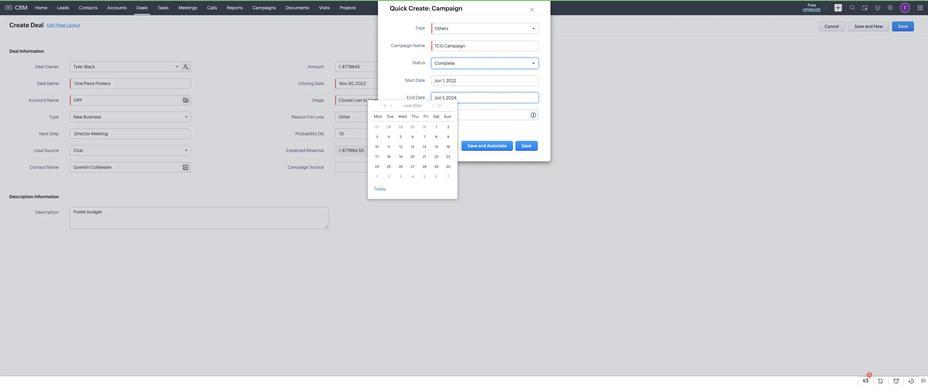 Task type: locate. For each thing, give the bounding box(es) containing it.
1 vertical spatial source
[[310, 165, 324, 170]]

0 vertical spatial type
[[415, 25, 425, 30]]

1 horizontal spatial 29
[[435, 165, 439, 169]]

None text field
[[435, 44, 535, 48], [435, 113, 520, 117], [70, 129, 191, 139], [335, 129, 456, 139], [435, 44, 535, 48], [435, 113, 520, 117], [70, 129, 191, 139], [335, 129, 456, 139]]

30 down thu
[[411, 125, 415, 129]]

name right account
[[47, 98, 59, 103]]

0 horizontal spatial type
[[49, 115, 59, 120]]

1 vertical spatial 28
[[423, 165, 427, 169]]

0 horizontal spatial 29
[[399, 125, 403, 129]]

0 horizontal spatial description
[[9, 194, 33, 199]]

4 up 11
[[388, 135, 390, 139]]

1 vertical spatial 27
[[411, 165, 415, 169]]

1 horizontal spatial 3
[[400, 175, 402, 179]]

28 down 21
[[423, 165, 427, 169]]

0 vertical spatial 3
[[376, 135, 378, 139]]

information down contact name
[[34, 194, 59, 199]]

deal for deal name
[[37, 81, 46, 86]]

7 down '23'
[[448, 175, 449, 179]]

1 horizontal spatial 7
[[448, 175, 449, 179]]

campaign for campaign name
[[391, 43, 412, 48]]

15
[[435, 145, 438, 149]]

6
[[412, 135, 414, 139], [436, 175, 438, 179]]

0 horizontal spatial 28
[[387, 125, 391, 129]]

date up the 2024
[[416, 95, 425, 100]]

16
[[447, 145, 450, 149]]

home
[[35, 5, 47, 10]]

0 vertical spatial 27
[[375, 125, 379, 129]]

type
[[415, 25, 425, 30], [49, 115, 59, 120]]

mon
[[374, 114, 382, 119]]

deal up account name
[[37, 81, 46, 86]]

26
[[399, 165, 403, 169]]

5 up 12
[[400, 135, 402, 139]]

0 horizontal spatial campaign
[[288, 165, 309, 170]]

7 down 31
[[424, 135, 426, 139]]

1 horizontal spatial 28
[[423, 165, 427, 169]]

0 horizontal spatial 27
[[375, 125, 379, 129]]

june
[[404, 104, 412, 108]]

0 horizontal spatial source
[[44, 148, 59, 153]]

13
[[411, 145, 415, 149]]

0 vertical spatial 4
[[388, 135, 390, 139]]

29 down wed
[[399, 125, 403, 129]]

1 horizontal spatial 5
[[424, 175, 426, 179]]

campaign source
[[288, 165, 324, 170]]

visits link
[[314, 0, 335, 15]]

1 vertical spatial 5
[[424, 175, 426, 179]]

description information
[[9, 194, 59, 199]]

2 down 25
[[388, 175, 390, 179]]

23
[[447, 155, 451, 159]]

reason
[[292, 115, 307, 120]]

start
[[405, 78, 415, 83]]

expected revenue
[[387, 112, 425, 117]]

3 down 26
[[400, 175, 402, 179]]

visits
[[319, 5, 330, 10]]

0 vertical spatial description
[[9, 194, 33, 199]]

closing
[[298, 81, 314, 86]]

date
[[416, 78, 425, 83], [315, 81, 324, 86], [416, 95, 425, 100]]

25
[[387, 165, 391, 169]]

reports
[[227, 5, 243, 10]]

campaigns link
[[248, 0, 281, 15]]

1 horizontal spatial 6
[[436, 175, 438, 179]]

1 horizontal spatial 4
[[412, 175, 414, 179]]

complete
[[435, 61, 455, 66]]

campaign
[[391, 43, 412, 48], [288, 165, 309, 170]]

1 vertical spatial 29
[[435, 165, 439, 169]]

name
[[413, 43, 425, 48], [47, 81, 59, 86], [47, 98, 59, 103], [47, 165, 59, 170]]

free upgrade
[[803, 3, 821, 12]]

sat
[[434, 114, 440, 119]]

2024
[[413, 104, 422, 108]]

1
[[436, 125, 437, 129], [376, 175, 378, 179], [869, 373, 871, 377]]

documents link
[[281, 0, 314, 15]]

2 save from the left
[[899, 24, 908, 29]]

27 down mon
[[375, 125, 379, 129]]

0 vertical spatial information
[[20, 49, 44, 54]]

6 down 22
[[436, 175, 438, 179]]

27 down 20
[[411, 165, 415, 169]]

0 vertical spatial 6
[[412, 135, 414, 139]]

1 vertical spatial 3
[[400, 175, 402, 179]]

1 vertical spatial 1
[[376, 175, 378, 179]]

2
[[448, 125, 450, 129], [388, 175, 390, 179]]

1 horizontal spatial 27
[[411, 165, 415, 169]]

1 vertical spatial 30
[[446, 165, 451, 169]]

19
[[399, 155, 403, 159]]

quick
[[390, 5, 407, 12]]

type down quick create: campaign
[[415, 25, 425, 30]]

30 down '23'
[[446, 165, 451, 169]]

1 horizontal spatial 2
[[448, 125, 450, 129]]

name right contact
[[47, 165, 59, 170]]

deal
[[31, 21, 44, 29], [9, 49, 19, 54], [35, 64, 44, 69], [37, 81, 46, 86]]

None text field
[[342, 62, 456, 72], [70, 78, 191, 89], [70, 207, 329, 229], [342, 62, 456, 72], [70, 78, 191, 89], [70, 207, 329, 229]]

0 horizontal spatial 30
[[411, 125, 415, 129]]

1 vertical spatial 4
[[412, 175, 414, 179]]

projects
[[340, 5, 356, 10]]

29 down 22
[[435, 165, 439, 169]]

28 down tue
[[387, 125, 391, 129]]

wed
[[398, 114, 407, 119]]

date right closing at the top left
[[315, 81, 324, 86]]

1 horizontal spatial type
[[415, 25, 425, 30]]

5
[[400, 135, 402, 139], [424, 175, 426, 179]]

0 vertical spatial 5
[[400, 135, 402, 139]]

deal left edit
[[31, 21, 44, 29]]

amount
[[308, 64, 324, 69]]

upgrade
[[803, 8, 821, 12]]

4 down 20
[[412, 175, 414, 179]]

MMM d, yyyy
 text field
[[435, 78, 485, 83]]

1 horizontal spatial save
[[899, 24, 908, 29]]

0 vertical spatial 1
[[436, 125, 437, 129]]

8
[[436, 135, 438, 139]]

1 vertical spatial description
[[35, 210, 59, 215]]

27
[[375, 125, 379, 129], [411, 165, 415, 169]]

0 horizontal spatial 6
[[412, 135, 414, 139]]

1 horizontal spatial campaign
[[391, 43, 412, 48]]

lead
[[34, 148, 44, 153]]

save left "and"
[[855, 24, 865, 29]]

name for campaign name
[[413, 43, 425, 48]]

name up status
[[413, 43, 425, 48]]

0 vertical spatial 28
[[387, 125, 391, 129]]

save and new button
[[849, 21, 890, 31]]

today
[[374, 187, 386, 192]]

1 horizontal spatial description
[[35, 210, 59, 215]]

create deal edit page layout
[[9, 21, 80, 29]]

end date
[[407, 95, 425, 100]]

fri
[[424, 114, 429, 119]]

0 vertical spatial 29
[[399, 125, 403, 129]]

information for description information
[[34, 194, 59, 199]]

1 vertical spatial information
[[34, 194, 59, 199]]

2 horizontal spatial 1
[[869, 373, 871, 377]]

0 horizontal spatial save
[[855, 24, 865, 29]]

5 down 21
[[424, 175, 426, 179]]

layout
[[67, 23, 80, 27]]

calls link
[[202, 0, 222, 15]]

quick create: campaign
[[390, 5, 462, 12]]

9
[[447, 135, 450, 139]]

name for deal name
[[47, 81, 59, 86]]

type up step
[[49, 115, 59, 120]]

None button
[[431, 141, 458, 151], [462, 141, 513, 151], [431, 141, 458, 151], [462, 141, 513, 151]]

3 up 10
[[376, 135, 378, 139]]

deals
[[137, 5, 148, 10]]

date right start
[[416, 78, 425, 83]]

1 horizontal spatial source
[[310, 165, 324, 170]]

sun
[[444, 114, 452, 119]]

0 horizontal spatial 4
[[388, 135, 390, 139]]

20
[[411, 155, 415, 159]]

Complete field
[[432, 58, 538, 69]]

17
[[376, 155, 379, 159]]

0 vertical spatial campaign
[[391, 43, 412, 48]]

deal left the owner
[[35, 64, 44, 69]]

1 vertical spatial campaign
[[288, 165, 309, 170]]

name down the owner
[[47, 81, 59, 86]]

1 horizontal spatial 1
[[436, 125, 437, 129]]

0 horizontal spatial 3
[[376, 135, 378, 139]]

deal down create on the left top
[[9, 49, 19, 54]]

reports link
[[222, 0, 248, 15]]

6 up 13
[[412, 135, 414, 139]]

0 vertical spatial source
[[44, 148, 59, 153]]

contacts
[[79, 5, 97, 10]]

2 vertical spatial 1
[[869, 373, 871, 377]]

1 vertical spatial 7
[[448, 175, 449, 179]]

0 horizontal spatial 2
[[388, 175, 390, 179]]

0 vertical spatial 7
[[424, 135, 426, 139]]

1 save from the left
[[855, 24, 865, 29]]

date for start date
[[416, 78, 425, 83]]

name for account name
[[47, 98, 59, 103]]

2 up 9
[[448, 125, 450, 129]]

28
[[387, 125, 391, 129], [423, 165, 427, 169]]

description for description information
[[9, 194, 33, 199]]

None submit
[[516, 141, 538, 151]]

description
[[9, 194, 33, 199], [35, 210, 59, 215]]

information up deal owner
[[20, 49, 44, 54]]

start date
[[405, 78, 425, 83]]

save button
[[892, 21, 915, 31]]

lead source
[[34, 148, 59, 153]]

end
[[407, 95, 415, 100]]

edit
[[47, 23, 55, 27]]

save right new
[[899, 24, 908, 29]]

status
[[412, 60, 425, 65]]

29
[[399, 125, 403, 129], [435, 165, 439, 169]]

0 vertical spatial 2
[[448, 125, 450, 129]]

calls
[[207, 5, 217, 10]]

cancel
[[825, 24, 839, 29]]



Task type: describe. For each thing, give the bounding box(es) containing it.
contact name
[[30, 165, 59, 170]]

stage
[[312, 98, 324, 103]]

campaigns
[[253, 5, 276, 10]]

information for deal information
[[20, 49, 44, 54]]

and
[[866, 24, 873, 29]]

source for campaign source
[[310, 165, 324, 170]]

name for contact name
[[47, 165, 59, 170]]

probability
[[296, 131, 317, 136]]

thu
[[412, 114, 419, 119]]

next
[[39, 131, 49, 136]]

MMM D, YYYY text field
[[335, 78, 456, 89]]

next step
[[39, 131, 59, 136]]

loss
[[315, 115, 324, 120]]

deal name
[[37, 81, 59, 86]]

0 vertical spatial 30
[[411, 125, 415, 129]]

Others field
[[432, 23, 538, 34]]

11
[[388, 145, 390, 149]]

owner
[[45, 64, 59, 69]]

projects link
[[335, 0, 361, 15]]

accounts
[[107, 5, 127, 10]]

0 horizontal spatial 7
[[424, 135, 426, 139]]

accounts link
[[102, 0, 132, 15]]

save for save and new
[[855, 24, 865, 29]]

documents
[[286, 5, 309, 10]]

deal owner
[[35, 64, 59, 69]]

24
[[375, 165, 379, 169]]

21
[[423, 155, 426, 159]]

deal for deal information
[[9, 49, 19, 54]]

page
[[56, 23, 66, 27]]

description for description
[[35, 210, 59, 215]]

for
[[308, 115, 314, 120]]

date for closing date
[[315, 81, 324, 86]]

12
[[399, 145, 403, 149]]

1 vertical spatial 2
[[388, 175, 390, 179]]

MMM d, yyyy
 text field
[[435, 95, 485, 100]]

campaign for campaign source
[[288, 165, 309, 170]]

reason for loss
[[292, 115, 324, 120]]

campaign name
[[391, 43, 425, 48]]

(%)
[[318, 131, 324, 136]]

0 horizontal spatial 5
[[400, 135, 402, 139]]

deal information
[[9, 49, 44, 54]]

deals link
[[132, 0, 153, 15]]

revenue
[[408, 112, 425, 117]]

leads link
[[52, 0, 74, 15]]

18
[[387, 155, 391, 159]]

save for save
[[899, 24, 908, 29]]

meetings link
[[174, 0, 202, 15]]

1 horizontal spatial 30
[[446, 165, 451, 169]]

closing date
[[298, 81, 324, 86]]

crm link
[[5, 4, 28, 11]]

free
[[808, 3, 816, 7]]

14
[[423, 145, 427, 149]]

edit page layout link
[[47, 23, 80, 27]]

leads
[[57, 5, 69, 10]]

today link
[[374, 187, 386, 192]]

contact
[[30, 165, 46, 170]]

date for end date
[[416, 95, 425, 100]]

31
[[423, 125, 426, 129]]

account
[[29, 98, 46, 103]]

create
[[9, 21, 29, 29]]

22
[[435, 155, 439, 159]]

10
[[375, 145, 379, 149]]

tasks
[[158, 5, 169, 10]]

1 vertical spatial 6
[[436, 175, 438, 179]]

home link
[[30, 0, 52, 15]]

tue
[[387, 114, 394, 119]]

june 2024
[[404, 104, 422, 108]]

meetings
[[179, 5, 197, 10]]

1 vertical spatial type
[[49, 115, 59, 120]]

source for lead source
[[44, 148, 59, 153]]

contacts link
[[74, 0, 102, 15]]

0 horizontal spatial 1
[[376, 175, 378, 179]]

others
[[435, 26, 449, 31]]

probability (%)
[[296, 131, 324, 136]]

crm
[[15, 4, 28, 11]]

tasks link
[[153, 0, 174, 15]]

expected
[[387, 112, 407, 117]]

deal for deal owner
[[35, 64, 44, 69]]

new
[[874, 24, 883, 29]]

step
[[49, 131, 59, 136]]



Task type: vqa. For each thing, say whether or not it's contained in the screenshot.


